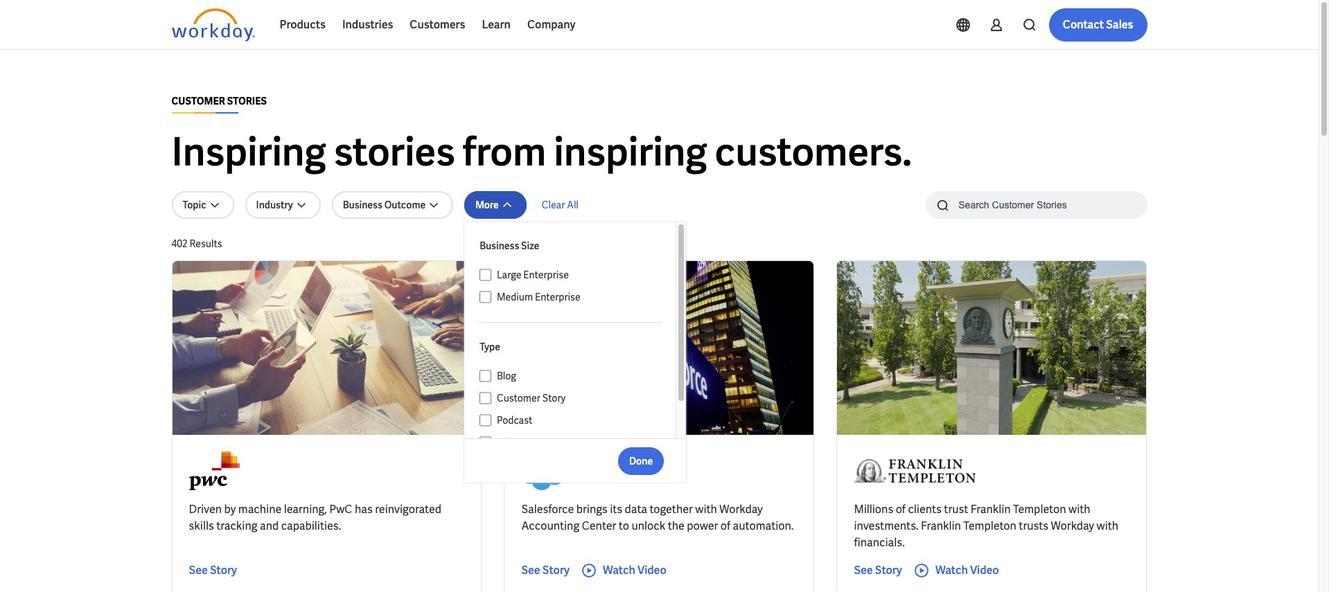 Task type: vqa. For each thing, say whether or not it's contained in the screenshot.
'Salesforce brings its data together with Workday Accounting Center to unlock the power of automation.'
yes



Task type: describe. For each thing, give the bounding box(es) containing it.
2 horizontal spatial with
[[1097, 519, 1119, 534]]

watch video link for franklin
[[914, 563, 1000, 580]]

and
[[260, 519, 279, 534]]

business outcome
[[343, 199, 426, 211]]

driven
[[189, 503, 222, 517]]

learn
[[482, 17, 511, 32]]

clear
[[542, 199, 565, 211]]

together
[[650, 503, 693, 517]]

blog
[[497, 370, 517, 383]]

from
[[463, 127, 547, 178]]

salesforce
[[522, 503, 574, 517]]

medium
[[497, 291, 533, 304]]

customer
[[497, 392, 541, 405]]

watch video for to
[[603, 564, 667, 578]]

company button
[[519, 8, 584, 42]]

1 horizontal spatial with
[[1069, 503, 1091, 517]]

enterprise for large enterprise
[[524, 269, 569, 282]]

tracking
[[216, 519, 258, 534]]

medium enterprise
[[497, 291, 581, 304]]

industry button
[[245, 191, 321, 219]]

customers
[[410, 17, 466, 32]]

industry
[[256, 199, 293, 211]]

blog link
[[492, 368, 663, 385]]

of inside millions of clients trust franklin templeton with investments. franklin templeton trusts workday with financials.
[[896, 503, 906, 517]]

workday inside salesforce brings its data together with workday accounting center to unlock the power of automation.
[[720, 503, 763, 517]]

topic button
[[172, 191, 234, 219]]

done button
[[618, 448, 664, 475]]

sales
[[1107, 17, 1134, 32]]

inspiring stories from inspiring customers.
[[172, 127, 913, 178]]

Search Customer Stories text field
[[951, 193, 1121, 217]]

see for salesforce brings its data together with workday accounting center to unlock the power of automation.
[[522, 564, 541, 578]]

402
[[172, 238, 188, 250]]

1 vertical spatial templeton
[[964, 519, 1017, 534]]

workday inside millions of clients trust franklin templeton with investments. franklin templeton trusts workday with financials.
[[1052, 519, 1095, 534]]

investments.
[[855, 519, 919, 534]]

see story for salesforce brings its data together with workday accounting center to unlock the power of automation.
[[522, 564, 570, 578]]

story down blog link
[[543, 392, 566, 405]]

watch for franklin
[[936, 564, 969, 578]]

story for salesforce brings its data together with workday accounting center to unlock the power of automation. see story link
[[543, 564, 570, 578]]

accounting
[[522, 519, 580, 534]]

results
[[190, 238, 222, 250]]

1 see story from the left
[[189, 564, 237, 578]]

brings
[[577, 503, 608, 517]]

medium enterprise link
[[492, 289, 663, 306]]

machine
[[238, 503, 282, 517]]

large enterprise link
[[492, 267, 663, 284]]

franklin templeton companies, llc image
[[855, 452, 977, 491]]

see story link for salesforce brings its data together with workday accounting center to unlock the power of automation.
[[522, 563, 570, 580]]

customers button
[[402, 8, 474, 42]]

podcast
[[497, 415, 533, 427]]

0 vertical spatial templeton
[[1014, 503, 1067, 517]]

of inside salesforce brings its data together with workday accounting center to unlock the power of automation.
[[721, 519, 731, 534]]

large enterprise
[[497, 269, 569, 282]]

inspiring
[[172, 127, 326, 178]]

video for millions of clients trust franklin templeton with investments. franklin templeton trusts workday with financials.
[[971, 564, 1000, 578]]

go to the homepage image
[[172, 8, 255, 42]]

story for millions of clients trust franklin templeton with investments. franklin templeton trusts workday with financials. see story link
[[876, 564, 903, 578]]

industries
[[342, 17, 393, 32]]

data
[[625, 503, 648, 517]]

pricewaterhousecoopers global licensing services corporation (pwc) image
[[189, 452, 240, 491]]



Task type: locate. For each thing, give the bounding box(es) containing it.
2 watch video link from the left
[[914, 563, 1000, 580]]

watch video down millions of clients trust franklin templeton with investments. franklin templeton trusts workday with financials.
[[936, 564, 1000, 578]]

1 horizontal spatial watch video
[[936, 564, 1000, 578]]

more button
[[465, 191, 527, 219]]

contact sales
[[1064, 17, 1134, 32]]

workday up automation.
[[720, 503, 763, 517]]

has
[[355, 503, 373, 517]]

customer story
[[497, 392, 566, 405]]

templeton up trusts
[[1014, 503, 1067, 517]]

the
[[668, 519, 685, 534]]

watch video link for center
[[581, 563, 667, 580]]

1 vertical spatial franklin
[[922, 519, 962, 534]]

stories
[[227, 95, 267, 107]]

salesforce brings its data together with workday accounting center to unlock the power of automation.
[[522, 503, 794, 534]]

products
[[280, 17, 326, 32]]

video for salesforce brings its data together with workday accounting center to unlock the power of automation.
[[638, 564, 667, 578]]

watch down millions of clients trust franklin templeton with investments. franklin templeton trusts workday with financials.
[[936, 564, 969, 578]]

automation.
[[733, 519, 794, 534]]

1 watch video from the left
[[603, 564, 667, 578]]

1 see story link from the left
[[189, 563, 237, 580]]

video link
[[492, 435, 663, 451]]

1 horizontal spatial workday
[[1052, 519, 1095, 534]]

see story down skills
[[189, 564, 237, 578]]

2 watch from the left
[[936, 564, 969, 578]]

see down skills
[[189, 564, 208, 578]]

to
[[619, 519, 630, 534]]

clear all button
[[538, 191, 583, 219]]

type
[[480, 341, 501, 354]]

1 horizontal spatial watch video link
[[914, 563, 1000, 580]]

1 vertical spatial business
[[480, 240, 520, 252]]

outcome
[[385, 199, 426, 211]]

2 watch video from the left
[[936, 564, 1000, 578]]

see story
[[189, 564, 237, 578], [522, 564, 570, 578], [855, 564, 903, 578]]

story
[[543, 392, 566, 405], [210, 564, 237, 578], [543, 564, 570, 578], [876, 564, 903, 578]]

video down millions of clients trust franklin templeton with investments. franklin templeton trusts workday with financials.
[[971, 564, 1000, 578]]

see story link down "financials."
[[855, 563, 903, 580]]

0 vertical spatial business
[[343, 199, 383, 211]]

2 horizontal spatial video
[[971, 564, 1000, 578]]

customers.
[[715, 127, 913, 178]]

watch video link down millions of clients trust franklin templeton with investments. franklin templeton trusts workday with financials.
[[914, 563, 1000, 580]]

business for business outcome
[[343, 199, 383, 211]]

with inside salesforce brings its data together with workday accounting center to unlock the power of automation.
[[696, 503, 718, 517]]

contact sales link
[[1050, 8, 1148, 42]]

1 horizontal spatial watch
[[936, 564, 969, 578]]

enterprise down large enterprise link
[[535, 291, 581, 304]]

business up large
[[480, 240, 520, 252]]

0 horizontal spatial workday
[[720, 503, 763, 517]]

workday right trusts
[[1052, 519, 1095, 534]]

story down "financials."
[[876, 564, 903, 578]]

financials.
[[855, 536, 905, 551]]

customer story link
[[492, 390, 663, 407]]

story for 3rd see story link from right
[[210, 564, 237, 578]]

of right the power
[[721, 519, 731, 534]]

0 vertical spatial enterprise
[[524, 269, 569, 282]]

see story down accounting
[[522, 564, 570, 578]]

watch video link down to
[[581, 563, 667, 580]]

trust
[[945, 503, 969, 517]]

0 vertical spatial workday
[[720, 503, 763, 517]]

see story for millions of clients trust franklin templeton with investments. franklin templeton trusts workday with financials.
[[855, 564, 903, 578]]

business left outcome
[[343, 199, 383, 211]]

0 horizontal spatial see story link
[[189, 563, 237, 580]]

3 see from the left
[[855, 564, 873, 578]]

millions of clients trust franklin templeton with investments. franklin templeton trusts workday with financials.
[[855, 503, 1119, 551]]

size
[[522, 240, 540, 252]]

3 see story from the left
[[855, 564, 903, 578]]

large
[[497, 269, 522, 282]]

2 horizontal spatial see story
[[855, 564, 903, 578]]

inspiring
[[554, 127, 708, 178]]

trusts
[[1020, 519, 1049, 534]]

watch down to
[[603, 564, 636, 578]]

None checkbox
[[480, 291, 492, 304], [480, 415, 492, 427], [480, 291, 492, 304], [480, 415, 492, 427]]

3 see story link from the left
[[855, 563, 903, 580]]

1 vertical spatial workday
[[1052, 519, 1095, 534]]

1 horizontal spatial see
[[522, 564, 541, 578]]

watch video
[[603, 564, 667, 578], [936, 564, 1000, 578]]

salesforce.com image
[[522, 452, 577, 491]]

driven by machine learning, pwc has reinvigorated skills tracking and capabilities.
[[189, 503, 442, 534]]

company
[[528, 17, 576, 32]]

2 see story link from the left
[[522, 563, 570, 580]]

watch video down to
[[603, 564, 667, 578]]

capabilities.
[[281, 519, 341, 534]]

unlock
[[632, 519, 666, 534]]

its
[[610, 503, 623, 517]]

None checkbox
[[480, 269, 492, 282], [480, 370, 492, 383], [480, 392, 492, 405], [480, 437, 492, 449], [480, 269, 492, 282], [480, 370, 492, 383], [480, 392, 492, 405], [480, 437, 492, 449]]

see
[[189, 564, 208, 578], [522, 564, 541, 578], [855, 564, 873, 578]]

watch
[[603, 564, 636, 578], [936, 564, 969, 578]]

1 horizontal spatial of
[[896, 503, 906, 517]]

enterprise
[[524, 269, 569, 282], [535, 291, 581, 304]]

video
[[497, 437, 522, 449], [638, 564, 667, 578], [971, 564, 1000, 578]]

customer
[[172, 95, 225, 107]]

see for millions of clients trust franklin templeton with investments. franklin templeton trusts workday with financials.
[[855, 564, 873, 578]]

business inside button
[[343, 199, 383, 211]]

done
[[630, 455, 653, 468]]

1 see from the left
[[189, 564, 208, 578]]

see story link for millions of clients trust franklin templeton with investments. franklin templeton trusts workday with financials.
[[855, 563, 903, 580]]

0 horizontal spatial of
[[721, 519, 731, 534]]

templeton down trust
[[964, 519, 1017, 534]]

center
[[582, 519, 617, 534]]

topic
[[183, 199, 206, 211]]

0 horizontal spatial see story
[[189, 564, 237, 578]]

watch video link
[[581, 563, 667, 580], [914, 563, 1000, 580]]

power
[[687, 519, 719, 534]]

business size
[[480, 240, 540, 252]]

franklin
[[971, 503, 1011, 517], [922, 519, 962, 534]]

of up investments.
[[896, 503, 906, 517]]

2 horizontal spatial see story link
[[855, 563, 903, 580]]

business outcome button
[[332, 191, 454, 219]]

0 horizontal spatial watch video
[[603, 564, 667, 578]]

0 vertical spatial franklin
[[971, 503, 1011, 517]]

0 horizontal spatial watch
[[603, 564, 636, 578]]

business
[[343, 199, 383, 211], [480, 240, 520, 252]]

1 watch from the left
[[603, 564, 636, 578]]

1 horizontal spatial franklin
[[971, 503, 1011, 517]]

story down tracking
[[210, 564, 237, 578]]

of
[[896, 503, 906, 517], [721, 519, 731, 534]]

pwc
[[330, 503, 353, 517]]

learn button
[[474, 8, 519, 42]]

see down "financials."
[[855, 564, 873, 578]]

templeton
[[1014, 503, 1067, 517], [964, 519, 1017, 534]]

402 results
[[172, 238, 222, 250]]

0 horizontal spatial see
[[189, 564, 208, 578]]

by
[[224, 503, 236, 517]]

clients
[[909, 503, 942, 517]]

with
[[696, 503, 718, 517], [1069, 503, 1091, 517], [1097, 519, 1119, 534]]

video down the podcast
[[497, 437, 522, 449]]

reinvigorated
[[375, 503, 442, 517]]

1 watch video link from the left
[[581, 563, 667, 580]]

0 horizontal spatial business
[[343, 199, 383, 211]]

products button
[[271, 8, 334, 42]]

see down accounting
[[522, 564, 541, 578]]

franklin down trust
[[922, 519, 962, 534]]

see story link
[[189, 563, 237, 580], [522, 563, 570, 580], [855, 563, 903, 580]]

see story link down skills
[[189, 563, 237, 580]]

business for business size
[[480, 240, 520, 252]]

0 horizontal spatial franklin
[[922, 519, 962, 534]]

customer stories
[[172, 95, 267, 107]]

2 see story from the left
[[522, 564, 570, 578]]

see story down "financials."
[[855, 564, 903, 578]]

industries button
[[334, 8, 402, 42]]

all
[[567, 199, 579, 211]]

stories
[[334, 127, 455, 178]]

learning,
[[284, 503, 327, 517]]

2 see from the left
[[522, 564, 541, 578]]

see story link down accounting
[[522, 563, 570, 580]]

enterprise up the medium enterprise
[[524, 269, 569, 282]]

more
[[476, 199, 499, 211]]

podcast link
[[492, 413, 663, 429]]

2 horizontal spatial see
[[855, 564, 873, 578]]

video down unlock
[[638, 564, 667, 578]]

0 vertical spatial of
[[896, 503, 906, 517]]

0 horizontal spatial with
[[696, 503, 718, 517]]

watch video for templeton
[[936, 564, 1000, 578]]

franklin right trust
[[971, 503, 1011, 517]]

workday
[[720, 503, 763, 517], [1052, 519, 1095, 534]]

1 horizontal spatial video
[[638, 564, 667, 578]]

0 horizontal spatial watch video link
[[581, 563, 667, 580]]

0 horizontal spatial video
[[497, 437, 522, 449]]

1 vertical spatial of
[[721, 519, 731, 534]]

1 horizontal spatial see story
[[522, 564, 570, 578]]

story down accounting
[[543, 564, 570, 578]]

1 vertical spatial enterprise
[[535, 291, 581, 304]]

millions
[[855, 503, 894, 517]]

clear all
[[542, 199, 579, 211]]

1 horizontal spatial business
[[480, 240, 520, 252]]

watch for center
[[603, 564, 636, 578]]

skills
[[189, 519, 214, 534]]

contact
[[1064, 17, 1105, 32]]

1 horizontal spatial see story link
[[522, 563, 570, 580]]

enterprise for medium enterprise
[[535, 291, 581, 304]]



